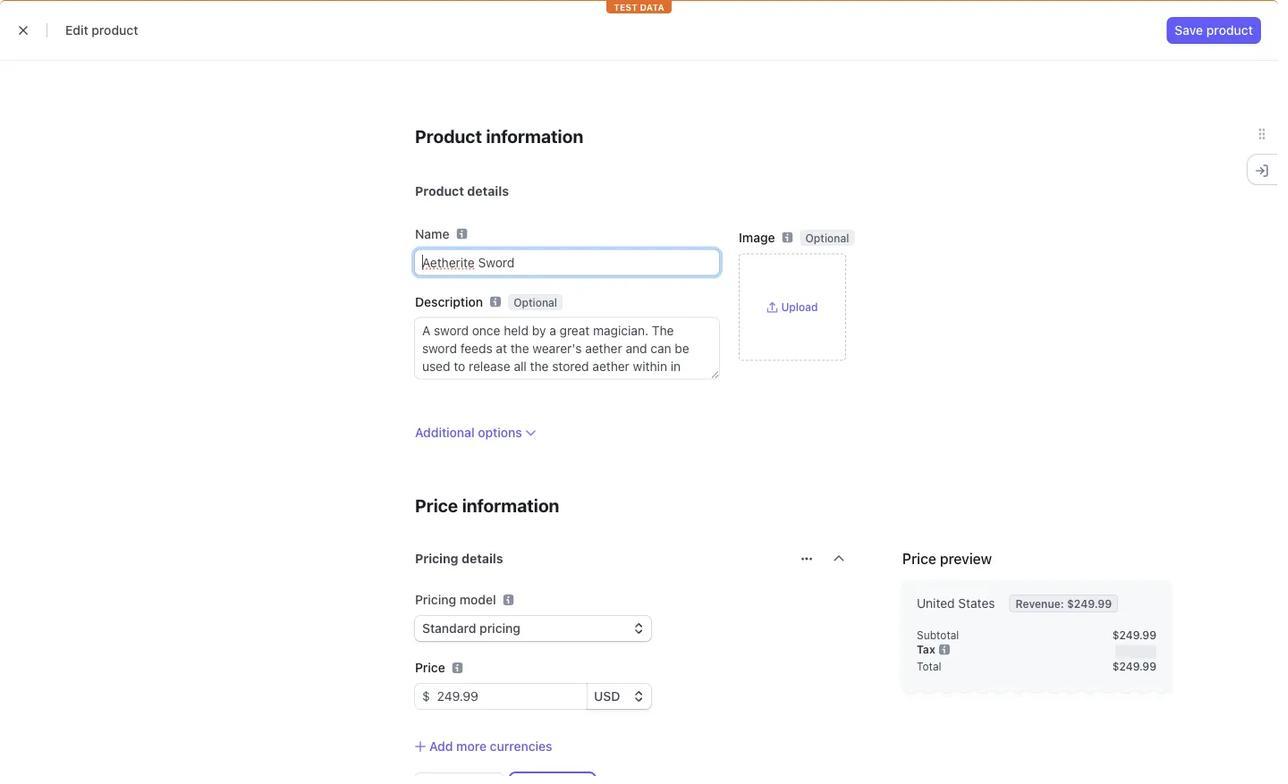 Task type: locate. For each thing, give the bounding box(es) containing it.
developers
[[1030, 50, 1097, 64]]

$249.99
[[1068, 598, 1113, 610], [1113, 629, 1157, 642], [1113, 661, 1157, 673]]

1 vertical spatial information
[[462, 495, 560, 516]]

revenue:
[[1016, 598, 1065, 610]]

2 vertical spatial $249.99
[[1113, 661, 1157, 673]]

image
[[739, 230, 775, 245]]

0 horizontal spatial optional
[[514, 296, 558, 309]]

pricing up the pricing model
[[415, 552, 459, 566]]

0 vertical spatial details
[[467, 183, 509, 198]]

help button
[[1059, 5, 1114, 34]]

states
[[959, 596, 996, 611]]

upload button
[[767, 300, 818, 315]]

0 vertical spatial pricing
[[415, 552, 459, 566]]

additional options
[[415, 425, 522, 440]]

product information
[[415, 125, 584, 146]]

currencies
[[490, 740, 553, 754]]

0 horizontal spatial product
[[92, 23, 138, 38]]

info image
[[503, 595, 514, 606]]

products
[[342, 50, 395, 64]]

product for edit product
[[92, 23, 138, 38]]

info element
[[503, 595, 514, 606]]

price up $
[[415, 661, 445, 676]]

A sword once held by a great magician. The sword feeds at the wearer's aether and can be used to release all the stored aether within in focused blast. "When I held it and called it my trusted companion, it let none pass me" - Gredolf the caster. text field
[[415, 318, 719, 379]]

details down product information
[[467, 183, 509, 198]]

$
[[422, 690, 430, 704]]

help
[[1084, 13, 1107, 26]]

new
[[68, 14, 91, 26]]

1 horizontal spatial optional
[[806, 232, 850, 244]]

pricing
[[415, 552, 459, 566], [415, 593, 456, 608]]

product for product details
[[415, 183, 464, 198]]

2 product from the top
[[415, 183, 464, 198]]

mode
[[1145, 50, 1179, 64]]

edit
[[65, 23, 88, 38]]

add more currencies
[[430, 740, 553, 754]]

1 vertical spatial optional
[[514, 296, 558, 309]]

payments link
[[92, 47, 168, 68]]

1 product from the top
[[415, 125, 482, 146]]

0 vertical spatial product
[[415, 125, 482, 146]]

information down options
[[462, 495, 560, 516]]

1 vertical spatial product
[[415, 183, 464, 198]]

pricing left model
[[415, 593, 456, 608]]

product
[[415, 125, 482, 146], [415, 183, 464, 198]]

additional
[[415, 425, 475, 440]]

1 vertical spatial details
[[462, 552, 503, 566]]

details inside "button"
[[462, 552, 503, 566]]

product right save
[[1207, 23, 1254, 38]]

edit product
[[65, 23, 138, 38]]

united
[[917, 596, 955, 611]]

product for product information
[[415, 125, 482, 146]]

price left preview
[[903, 551, 937, 568]]

info image
[[940, 645, 950, 656]]

0 vertical spatial price
[[415, 495, 458, 516]]

pricing for pricing details
[[415, 552, 459, 566]]

price information
[[415, 495, 560, 516]]

create button
[[977, 9, 1051, 30]]

optional
[[806, 232, 850, 244], [514, 296, 558, 309]]

price up pricing details
[[415, 495, 458, 516]]

pricing details button
[[404, 540, 791, 574]]

None search field
[[441, 9, 802, 31]]

product inside button
[[1207, 23, 1254, 38]]

price for price information
[[415, 495, 458, 516]]

product
[[92, 23, 138, 38], [1207, 23, 1254, 38]]

price
[[415, 495, 458, 516], [903, 551, 937, 568], [415, 661, 445, 676]]

product up 'payments' on the top left of the page
[[92, 23, 138, 38]]

developers link
[[1022, 47, 1106, 68]]

customers
[[256, 50, 320, 64]]

2 pricing from the top
[[415, 593, 456, 608]]

pricing details
[[415, 552, 503, 566]]

1 pricing from the top
[[415, 552, 459, 566]]

payments
[[101, 50, 159, 64]]

connect
[[542, 50, 592, 64]]

$249.99 for subtotal
[[1113, 629, 1157, 642]]

product up name
[[415, 183, 464, 198]]

pricing inside "button"
[[415, 552, 459, 566]]

1 vertical spatial pricing
[[415, 593, 456, 608]]

price for price preview
[[903, 551, 937, 568]]

Premium Plan, sunglasses, etc. text field
[[415, 250, 719, 275]]

information
[[486, 125, 584, 146], [462, 495, 560, 516]]

details
[[467, 183, 509, 198], [462, 552, 503, 566]]

2 product from the left
[[1207, 23, 1254, 38]]

optional right the image
[[806, 232, 850, 244]]

1 vertical spatial price
[[903, 551, 937, 568]]

information down connect link
[[486, 125, 584, 146]]

usd
[[594, 690, 620, 704]]

name
[[415, 226, 450, 241]]

1 horizontal spatial product
[[1207, 23, 1254, 38]]

0 vertical spatial optional
[[806, 232, 850, 244]]

0 vertical spatial information
[[486, 125, 584, 146]]

details up model
[[462, 552, 503, 566]]

1 product from the left
[[92, 23, 138, 38]]

optional down premium plan, sunglasses, etc. text field
[[514, 296, 558, 309]]

0 vertical spatial $249.99
[[1068, 598, 1113, 610]]

product up product details
[[415, 125, 482, 146]]

upload
[[782, 301, 818, 314]]

total
[[917, 661, 942, 673]]

new business
[[68, 14, 140, 26]]

united states
[[917, 596, 996, 611]]

1 vertical spatial $249.99
[[1113, 629, 1157, 642]]

tax
[[917, 644, 936, 656]]



Task type: vqa. For each thing, say whether or not it's contained in the screenshot.
the $10.00
no



Task type: describe. For each thing, give the bounding box(es) containing it.
product details
[[415, 183, 509, 198]]

preview
[[940, 551, 993, 568]]

reports
[[474, 50, 521, 64]]

description
[[415, 294, 483, 309]]

revenue: $249.99
[[1016, 598, 1113, 610]]

billing link
[[408, 47, 462, 68]]

model
[[460, 593, 496, 608]]

new business button
[[36, 7, 158, 32]]

products link
[[333, 47, 404, 68]]

more
[[614, 50, 644, 64]]

additional options button
[[415, 424, 537, 442]]

more
[[456, 740, 487, 754]]

pricing for pricing model
[[415, 593, 456, 608]]

add
[[430, 740, 453, 754]]

optional for description
[[514, 296, 558, 309]]

information for product information
[[486, 125, 584, 146]]

details for pricing details
[[462, 552, 503, 566]]

save
[[1175, 23, 1204, 38]]

customers link
[[247, 47, 329, 68]]

home link
[[36, 47, 89, 68]]

options
[[478, 425, 522, 440]]

price preview
[[903, 551, 993, 568]]

$249.99 for total
[[1113, 661, 1157, 673]]

billing
[[417, 50, 453, 64]]

more button
[[605, 47, 671, 68]]

test
[[1117, 50, 1142, 64]]

balances
[[181, 50, 234, 64]]

product for save product
[[1207, 23, 1254, 38]]

create
[[988, 13, 1023, 26]]

business
[[94, 14, 140, 26]]

0.00 text field
[[430, 685, 587, 710]]

save product button
[[1168, 18, 1261, 43]]

information for price information
[[462, 495, 560, 516]]

2 vertical spatial price
[[415, 661, 445, 676]]

usd button
[[587, 685, 651, 710]]

save product
[[1175, 23, 1254, 38]]

optional for image
[[806, 232, 850, 244]]

details for product details
[[467, 183, 509, 198]]

pricing model
[[415, 593, 496, 608]]

$ button
[[415, 685, 430, 710]]

reports link
[[465, 47, 530, 68]]

connect link
[[533, 47, 601, 68]]

home
[[45, 50, 80, 64]]

svg image
[[802, 554, 813, 565]]

balances link
[[172, 47, 243, 68]]

subtotal
[[917, 629, 960, 642]]

add more currencies button
[[415, 738, 553, 756]]

test mode
[[1117, 50, 1179, 64]]



